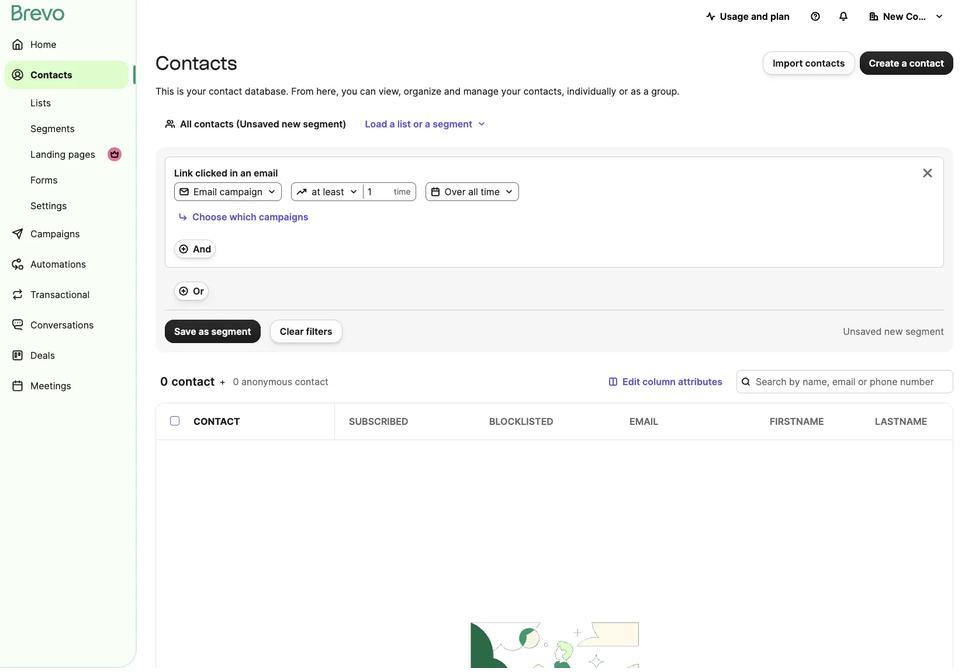 Task type: vqa. For each thing, say whether or not it's contained in the screenshot.
the anonymous
yes



Task type: locate. For each thing, give the bounding box(es) containing it.
contact right the create
[[910, 57, 944, 69]]

left___rvooi image
[[110, 150, 119, 159]]

new
[[282, 118, 301, 130], [885, 326, 903, 337]]

can
[[360, 85, 376, 97]]

contacts up is
[[156, 52, 237, 74]]

or right list on the left
[[413, 118, 423, 130]]

as right save
[[199, 326, 209, 337]]

0 vertical spatial new
[[282, 118, 301, 130]]

load a list or a segment button
[[356, 112, 496, 136]]

0 horizontal spatial contacts
[[30, 69, 72, 81]]

1 vertical spatial contacts
[[194, 118, 234, 130]]

and left the "plan" in the top of the page
[[751, 11, 768, 22]]

segment)
[[303, 118, 346, 130]]

segment for unsaved new segment
[[906, 326, 944, 337]]

0 vertical spatial or
[[619, 85, 628, 97]]

meetings link
[[5, 372, 129, 400]]

and button
[[174, 240, 216, 258]]

1 horizontal spatial segment
[[433, 118, 473, 130]]

landing pages
[[30, 149, 95, 160]]

1 horizontal spatial your
[[501, 85, 521, 97]]

is
[[177, 85, 184, 97]]

0 horizontal spatial or
[[413, 118, 423, 130]]

time
[[481, 186, 500, 198], [394, 187, 411, 196]]

2 your from the left
[[501, 85, 521, 97]]

1 vertical spatial new
[[885, 326, 903, 337]]

1 vertical spatial or
[[413, 118, 423, 130]]

firstname
[[770, 416, 824, 427]]

time left over
[[394, 187, 411, 196]]

or right individually
[[619, 85, 628, 97]]

0 horizontal spatial your
[[187, 85, 206, 97]]

0 horizontal spatial as
[[199, 326, 209, 337]]

manage
[[463, 85, 499, 97]]

individually
[[567, 85, 617, 97]]

your
[[187, 85, 206, 97], [501, 85, 521, 97]]

new company button
[[860, 5, 954, 28]]

1 horizontal spatial new
[[885, 326, 903, 337]]

segment
[[433, 118, 473, 130], [211, 326, 251, 337], [906, 326, 944, 337]]

edit column attributes button
[[599, 370, 732, 394]]

conversations link
[[5, 311, 129, 339]]

segments link
[[5, 117, 129, 140]]

contacts up lists
[[30, 69, 72, 81]]

new right unsaved
[[885, 326, 903, 337]]

view,
[[379, 85, 401, 97]]

1 horizontal spatial or
[[619, 85, 628, 97]]

new company
[[884, 11, 949, 22]]

0 vertical spatial and
[[751, 11, 768, 22]]

contact
[[910, 57, 944, 69], [209, 85, 242, 97], [171, 375, 215, 389], [295, 376, 329, 388]]

and inside button
[[751, 11, 768, 22]]

as left group.
[[631, 85, 641, 97]]

contacts for import
[[805, 57, 845, 69]]

forms
[[30, 174, 58, 186]]

import contacts button
[[763, 51, 855, 75]]

as
[[631, 85, 641, 97], [199, 326, 209, 337]]

automations
[[30, 258, 86, 270]]

group.
[[652, 85, 680, 97]]

edit
[[623, 376, 640, 388]]

meetings
[[30, 380, 71, 392]]

contact right anonymous
[[295, 376, 329, 388]]

None number field
[[364, 186, 394, 198]]

and left manage
[[444, 85, 461, 97]]

contacts,
[[524, 85, 565, 97]]

0 horizontal spatial segment
[[211, 326, 251, 337]]

usage and plan button
[[697, 5, 799, 28]]

email
[[194, 186, 217, 198]]

0 horizontal spatial contacts
[[194, 118, 234, 130]]

your right manage
[[501, 85, 521, 97]]

an
[[240, 167, 251, 179]]

segments
[[30, 123, 75, 134]]

clear filters
[[280, 326, 332, 337]]

1 horizontal spatial as
[[631, 85, 641, 97]]

email
[[630, 416, 659, 427]]

usage and plan
[[720, 11, 790, 22]]

contacts right all
[[194, 118, 234, 130]]

pages
[[68, 149, 95, 160]]

and
[[193, 243, 211, 255]]

or
[[619, 85, 628, 97], [413, 118, 423, 130]]

over all time
[[445, 186, 500, 198]]

1 horizontal spatial 0
[[233, 376, 239, 388]]

1 vertical spatial and
[[444, 85, 461, 97]]

clicked
[[195, 167, 228, 179]]

settings
[[30, 200, 67, 212]]

contacts inside button
[[805, 57, 845, 69]]

time right all
[[481, 186, 500, 198]]

transactional link
[[5, 281, 129, 309]]

anonymous
[[241, 376, 292, 388]]

1 horizontal spatial and
[[751, 11, 768, 22]]

0 left +
[[160, 375, 169, 389]]

0 contact + 0 anonymous contact
[[160, 375, 329, 389]]

your right is
[[187, 85, 206, 97]]

contacts right "import"
[[805, 57, 845, 69]]

and
[[751, 11, 768, 22], [444, 85, 461, 97]]

deals
[[30, 350, 55, 361]]

contact inside button
[[910, 57, 944, 69]]

0 right +
[[233, 376, 239, 388]]

2 horizontal spatial segment
[[906, 326, 944, 337]]

contacts
[[805, 57, 845, 69], [194, 118, 234, 130]]

usage
[[720, 11, 749, 22]]

contact inside 0 contact + 0 anonymous contact
[[295, 376, 329, 388]]

at least
[[312, 186, 344, 198]]

as inside button
[[199, 326, 209, 337]]

new right (unsaved
[[282, 118, 301, 130]]

(unsaved
[[236, 118, 279, 130]]

all contacts (unsaved new segment)
[[180, 118, 346, 130]]

at
[[312, 186, 320, 198]]

or
[[193, 285, 204, 297]]

1 vertical spatial as
[[199, 326, 209, 337]]

campaign
[[220, 186, 263, 198]]

database.
[[245, 85, 289, 97]]

1 horizontal spatial time
[[481, 186, 500, 198]]

1 horizontal spatial contacts
[[805, 57, 845, 69]]

here,
[[316, 85, 339, 97]]

segment for save as segment
[[211, 326, 251, 337]]

0 vertical spatial contacts
[[805, 57, 845, 69]]

a left list on the left
[[390, 118, 395, 130]]



Task type: describe. For each thing, give the bounding box(es) containing it.
email campaign button
[[175, 185, 281, 199]]

0 horizontal spatial and
[[444, 85, 461, 97]]

edit column attributes
[[623, 376, 723, 388]]

over all time button
[[426, 185, 519, 199]]

save as segment
[[174, 326, 251, 337]]

least
[[323, 186, 344, 198]]

clear
[[280, 326, 304, 337]]

1 your from the left
[[187, 85, 206, 97]]

you
[[341, 85, 357, 97]]

lists
[[30, 97, 51, 109]]

save as segment button
[[165, 320, 261, 343]]

home link
[[5, 30, 129, 58]]

automations link
[[5, 250, 129, 278]]

campaigns
[[30, 228, 80, 240]]

a right the create
[[902, 57, 907, 69]]

email campaign
[[194, 186, 263, 198]]

a left group.
[[644, 85, 649, 97]]

load a list or a segment
[[365, 118, 473, 130]]

this is your contact database. from here, you can view, organize and manage your contacts, individually or as a group.
[[156, 85, 680, 97]]

load
[[365, 118, 387, 130]]

choose which campaigns
[[192, 211, 308, 223]]

import contacts
[[773, 57, 845, 69]]

settings link
[[5, 194, 129, 218]]

plan
[[771, 11, 790, 22]]

create a contact button
[[860, 51, 954, 75]]

all
[[180, 118, 192, 130]]

unsaved
[[843, 326, 882, 337]]

over
[[445, 186, 466, 198]]

link
[[174, 167, 193, 179]]

list
[[397, 118, 411, 130]]

forms link
[[5, 168, 129, 192]]

deals link
[[5, 341, 129, 370]]

campaigns
[[259, 211, 308, 223]]

choose which campaigns button
[[174, 208, 313, 226]]

create
[[869, 57, 900, 69]]

contact
[[194, 416, 240, 427]]

home
[[30, 39, 56, 50]]

contacts link
[[5, 61, 129, 89]]

1 horizontal spatial contacts
[[156, 52, 237, 74]]

import
[[773, 57, 803, 69]]

0 horizontal spatial new
[[282, 118, 301, 130]]

time inside over all time button
[[481, 186, 500, 198]]

+
[[220, 376, 226, 388]]

contacts for all
[[194, 118, 234, 130]]

in
[[230, 167, 238, 179]]

0 horizontal spatial 0
[[160, 375, 169, 389]]

attributes
[[678, 376, 723, 388]]

from
[[291, 85, 314, 97]]

unsaved new segment
[[843, 326, 944, 337]]

0 horizontal spatial time
[[394, 187, 411, 196]]

column
[[643, 376, 676, 388]]

filters
[[306, 326, 332, 337]]

save
[[174, 326, 196, 337]]

clear filters button
[[270, 320, 342, 343]]

or inside button
[[413, 118, 423, 130]]

lastname
[[875, 416, 928, 427]]

company
[[906, 11, 949, 22]]

create a contact
[[869, 57, 944, 69]]

this
[[156, 85, 174, 97]]

all
[[468, 186, 478, 198]]

landing pages link
[[5, 143, 129, 166]]

new
[[884, 11, 904, 22]]

or button
[[174, 282, 209, 301]]

contact left +
[[171, 375, 215, 389]]

at least button
[[292, 185, 363, 199]]

0 vertical spatial as
[[631, 85, 641, 97]]

subscribed
[[349, 416, 408, 427]]

lists link
[[5, 91, 129, 115]]

0 inside 0 contact + 0 anonymous contact
[[233, 376, 239, 388]]

link clicked in an email
[[174, 167, 278, 179]]

blocklisted
[[489, 416, 554, 427]]

landing
[[30, 149, 66, 160]]

contact left database.
[[209, 85, 242, 97]]

which
[[229, 211, 257, 223]]

Search by name, email or phone number search field
[[737, 370, 954, 394]]

conversations
[[30, 319, 94, 331]]

a right list on the left
[[425, 118, 430, 130]]

organize
[[404, 85, 442, 97]]

campaigns link
[[5, 220, 129, 248]]



